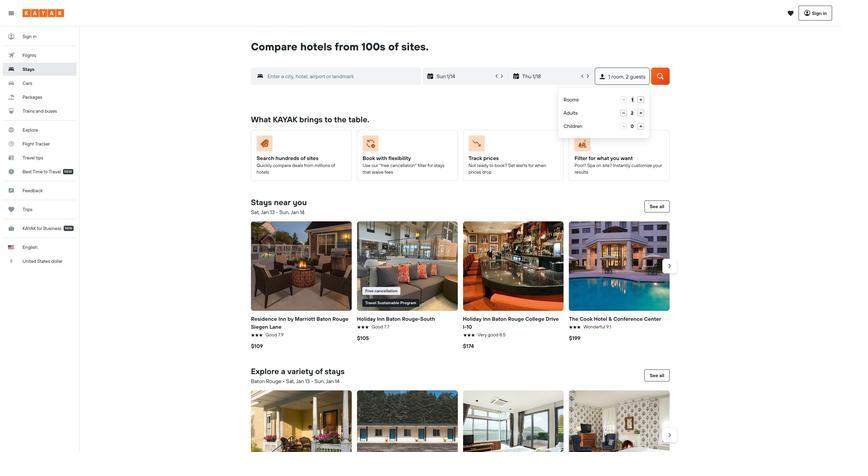 Task type: locate. For each thing, give the bounding box(es) containing it.
residence inn by marriott baton rouge siegen lane element
[[251, 222, 352, 311]]

figure
[[257, 136, 344, 154], [363, 136, 450, 154], [469, 136, 556, 154], [575, 136, 662, 154], [357, 222, 458, 311]]

motel element
[[357, 391, 458, 453]]

navigation menu image
[[8, 10, 15, 16]]

Rooms field
[[627, 97, 638, 103]]

None search field
[[241, 53, 680, 98]]

Children field
[[627, 123, 638, 130]]

forward image
[[667, 432, 674, 439]]

forward image
[[667, 263, 674, 270]]

hotel element
[[463, 391, 564, 453]]



Task type: describe. For each thing, give the bounding box(es) containing it.
Adults field
[[627, 110, 638, 116]]

bed & breakfast element
[[251, 391, 352, 453]]

holiday inn baton rouge-south element
[[357, 222, 458, 311]]

inn element
[[569, 391, 670, 453]]

stays near you carousel region
[[249, 219, 678, 353]]

explore a variety of stays carousel region
[[249, 388, 678, 453]]

figure inside stays near you carousel region
[[357, 222, 458, 311]]

Enter a city, hotel, airport or landmark text field
[[264, 72, 422, 81]]

the cook hotel & conference center element
[[569, 222, 670, 311]]

holiday inn baton rouge college drive i-10 element
[[463, 222, 564, 311]]

united states (english) image
[[8, 246, 14, 250]]



Task type: vqa. For each thing, say whether or not it's contained in the screenshot.
Children FIELD at the right top of the page
yes



